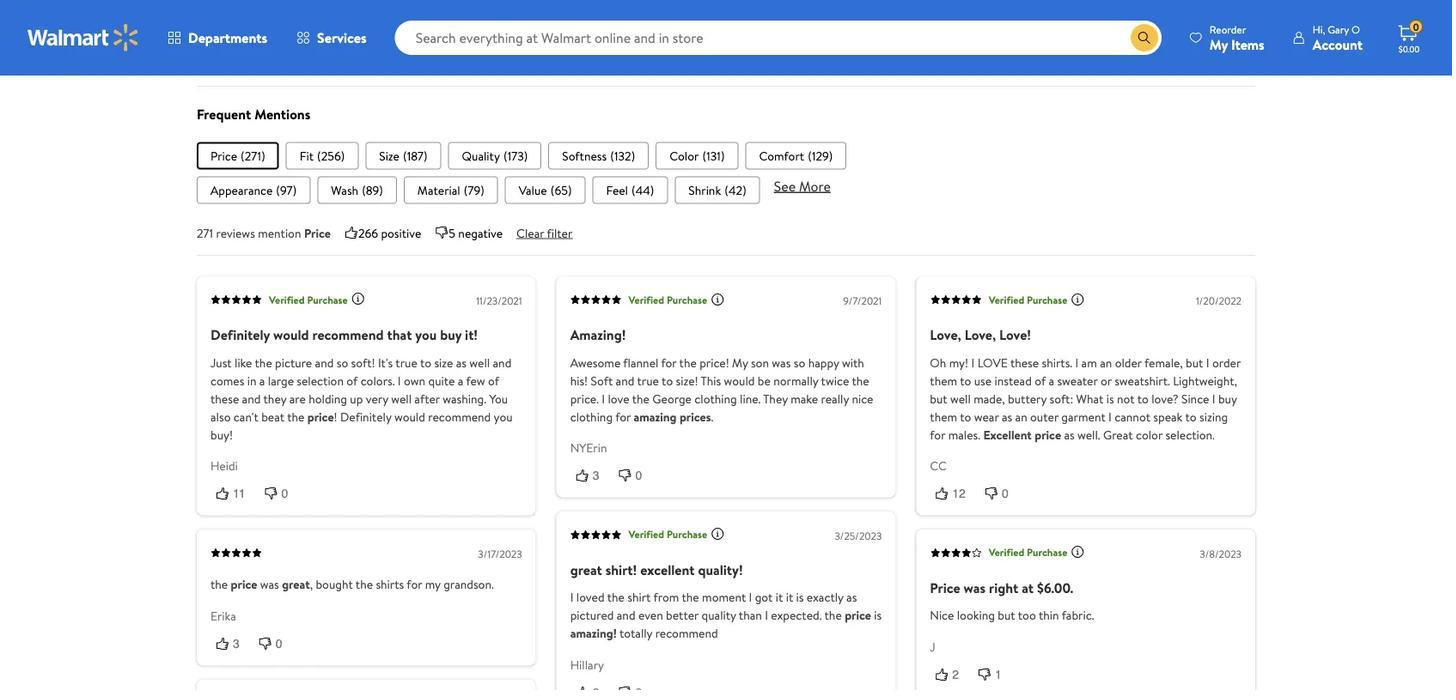 Task type: locate. For each thing, give the bounding box(es) containing it.
to right the 'not'
[[1138, 390, 1149, 407]]

2 horizontal spatial well
[[950, 390, 971, 407]]

0 horizontal spatial true
[[396, 354, 417, 371]]

2 horizontal spatial was
[[964, 579, 986, 598]]

positive
[[381, 225, 421, 241]]

a left "few"
[[458, 372, 463, 389]]

!
[[334, 408, 337, 425]]

0 horizontal spatial of
[[347, 372, 358, 389]]

(44)
[[632, 182, 654, 198]]

wash (89)
[[331, 182, 383, 198]]

selection
[[297, 372, 344, 389]]

0 horizontal spatial clothing
[[570, 408, 613, 425]]

these up instead
[[1010, 354, 1039, 371]]

see
[[774, 176, 796, 195]]

(256)
[[317, 147, 345, 164]]

(131)
[[702, 147, 725, 164]]

i left got
[[749, 590, 752, 606]]

the right love
[[632, 390, 650, 407]]

2 horizontal spatial recommend
[[655, 626, 718, 643]]

list item containing feel
[[592, 176, 668, 204]]

2 vertical spatial recommend
[[655, 626, 718, 643]]

would up picture
[[273, 326, 309, 344]]

the
[[255, 354, 272, 371], [679, 354, 697, 371], [852, 372, 869, 389], [632, 390, 650, 407], [287, 408, 305, 425], [211, 577, 228, 594], [356, 577, 373, 594], [607, 590, 625, 606], [682, 590, 699, 606], [825, 608, 842, 624]]

and up you on the bottom left of the page
[[493, 354, 512, 371]]

was right the son
[[772, 354, 791, 371]]

i left own
[[398, 372, 401, 389]]

2 horizontal spatial but
[[1186, 354, 1203, 371]]

for down love
[[615, 408, 631, 425]]

verified purchase up excellent at the left bottom
[[629, 528, 708, 543]]

2 it from the left
[[786, 590, 793, 606]]

purchase for love, love, love!
[[1027, 293, 1067, 307]]

1 horizontal spatial clothing
[[695, 390, 737, 407]]

1 vertical spatial 3 button
[[211, 635, 253, 653]]

1 horizontal spatial would
[[394, 408, 425, 425]]

account
[[1313, 35, 1363, 54]]

for left my
[[407, 577, 422, 594]]

list containing price
[[197, 142, 1255, 170]]

clear filter
[[517, 225, 573, 241]]

1 vertical spatial true
[[637, 372, 659, 389]]

purchase up price!
[[667, 293, 708, 307]]

2 horizontal spatial would
[[724, 372, 755, 389]]

feel (44)
[[606, 182, 654, 198]]

was left ,
[[260, 577, 279, 594]]

purchase left verified purchase information icon
[[1027, 546, 1067, 561]]

3 for nyerin
[[593, 469, 599, 483]]

purchase for definitely would recommend that you buy it!
[[307, 293, 348, 307]]

list item up see more button
[[745, 142, 847, 170]]

it right got
[[776, 590, 783, 606]]

quality
[[702, 608, 736, 624]]

2 them from the top
[[930, 408, 957, 425]]

1 so from the left
[[337, 354, 348, 371]]

0 horizontal spatial price
[[211, 147, 237, 164]]

and inside awesome flannel for the price! my son was so happy with his! soft and true to size! this would be normally twice the price. i love the george clothing line. they make really nice clothing for
[[616, 372, 635, 389]]

make
[[791, 390, 818, 407]]

quite
[[428, 372, 455, 389]]

1 vertical spatial an
[[1015, 408, 1027, 425]]

1 vertical spatial you
[[494, 408, 513, 425]]

garment
[[1062, 408, 1106, 425]]

and up selection
[[315, 354, 334, 371]]

price right the expected.
[[845, 608, 871, 624]]

verified for amazing!
[[629, 293, 664, 307]]

price up nice at right bottom
[[930, 579, 961, 598]]

for up size!
[[661, 354, 677, 371]]

2 vertical spatial price
[[930, 579, 961, 598]]

really
[[821, 390, 849, 407]]

so left soft!
[[337, 354, 348, 371]]

list item up shrink
[[656, 142, 739, 170]]

2 vertical spatial is
[[874, 608, 882, 624]]

the down are
[[287, 408, 305, 425]]

1 it from the left
[[776, 590, 783, 606]]

frequent mentions
[[197, 105, 310, 124]]

shirts
[[376, 577, 404, 594]]

1 horizontal spatial of
[[488, 372, 499, 389]]

price inside price is amazing! totally recommend
[[845, 608, 871, 624]]

0 button for amazing!
[[613, 467, 656, 484]]

0 vertical spatial but
[[1186, 354, 1203, 371]]

2 horizontal spatial price
[[930, 579, 961, 598]]

quality!
[[698, 561, 743, 580]]

1 vertical spatial is
[[796, 590, 804, 606]]

clothing
[[695, 390, 737, 407], [570, 408, 613, 425]]

1 vertical spatial 3
[[233, 637, 240, 651]]

is inside i loved the shirt from the moment i got it it is exactly as pictured and even better quality than i expected. the
[[796, 590, 804, 606]]

price right mention
[[304, 225, 331, 241]]

1 horizontal spatial is
[[874, 608, 882, 624]]

true up own
[[396, 354, 417, 371]]

verified purchase for love, love, love!
[[989, 293, 1067, 307]]

3 down erika
[[233, 637, 240, 651]]

1 horizontal spatial so
[[794, 354, 805, 371]]

3 button for nyerin
[[570, 467, 613, 484]]

filter
[[547, 225, 573, 241]]

3 down nyerin
[[593, 469, 599, 483]]

5
[[449, 225, 455, 241]]

list item containing value
[[505, 176, 586, 204]]

1 horizontal spatial but
[[998, 608, 1015, 624]]

an right am
[[1100, 354, 1112, 371]]

list item containing quality
[[448, 142, 542, 170]]

list
[[197, 142, 1255, 170]]

them up the males.
[[930, 408, 957, 425]]

the down exactly
[[825, 608, 842, 624]]

3/17/2023
[[478, 547, 522, 562]]

0 button for love, love, love!
[[980, 485, 1022, 502]]

2 horizontal spatial of
[[1035, 372, 1046, 389]]

cc
[[930, 458, 947, 475]]

0 vertical spatial them
[[930, 372, 957, 389]]

you inside ! definitely would recommend you buy!
[[494, 408, 513, 425]]

buy left "it!" on the left top
[[440, 326, 462, 344]]

1 horizontal spatial 3
[[593, 469, 599, 483]]

the up nice
[[852, 372, 869, 389]]

my left the son
[[732, 354, 748, 371]]

you down you on the bottom left of the page
[[494, 408, 513, 425]]

to
[[420, 354, 431, 371], [662, 372, 673, 389], [960, 372, 971, 389], [1138, 390, 1149, 407], [960, 408, 971, 425], [1185, 408, 1197, 425]]

appearance
[[211, 182, 273, 198]]

1 horizontal spatial recommend
[[428, 408, 491, 425]]

clear
[[517, 225, 544, 241]]

1 horizontal spatial 3 button
[[570, 467, 613, 484]]

verified for price was right at $6.00.
[[989, 546, 1024, 561]]

son
[[751, 354, 769, 371]]

0 vertical spatial clothing
[[695, 390, 737, 407]]

recommend up soft!
[[312, 326, 384, 344]]

cannot
[[1115, 408, 1151, 425]]

(187)
[[403, 147, 428, 164]]

price up erika
[[231, 577, 257, 594]]

and inside i loved the shirt from the moment i got it it is exactly as pictured and even better quality than i expected. the
[[617, 608, 636, 624]]

well down own
[[391, 390, 412, 407]]

1 horizontal spatial definitely
[[340, 408, 391, 425]]

0 vertical spatial an
[[1100, 354, 1112, 371]]

a inside the oh my!  i love these shirts.  i am an older female, but i order them to use instead of a sweater or sweatshirt.  lightweight, but well made, buttery soft:  what is not to love?  since i buy them to wear as an outer garment i cannot speak to sizing for males.
[[1049, 372, 1055, 389]]

verified purchase information image for amazing!
[[711, 292, 725, 306]]

definitely down up
[[340, 408, 391, 425]]

as right exactly
[[847, 590, 857, 606]]

verified for love, love, love!
[[989, 293, 1024, 307]]

moment
[[702, 590, 746, 606]]

verified purchase up definitely would recommend that you buy it!
[[269, 293, 348, 307]]

so up normally
[[794, 354, 805, 371]]

of inside the oh my!  i love these shirts.  i am an older female, but i order them to use instead of a sweater or sweatshirt.  lightweight, but well made, buttery soft:  what is not to love?  since i buy them to wear as an outer garment i cannot speak to sizing for males.
[[1035, 372, 1046, 389]]

verified for great shirt! excellent quality!
[[629, 528, 664, 543]]

it up the expected.
[[786, 590, 793, 606]]

j
[[930, 639, 936, 656]]

as inside i loved the shirt from the moment i got it it is exactly as pictured and even better quality than i expected. the
[[847, 590, 857, 606]]

o
[[1352, 22, 1360, 37]]

1 horizontal spatial great
[[570, 561, 602, 580]]

$6.00.
[[1037, 579, 1074, 598]]

these
[[1010, 354, 1039, 371], [211, 390, 239, 407]]

2
[[952, 668, 959, 682]]

i loved the shirt from the moment i got it it is exactly as pictured and even better quality than i expected. the
[[570, 590, 857, 624]]

made,
[[974, 390, 1005, 407]]

definitely up like
[[211, 326, 270, 344]]

would
[[273, 326, 309, 344], [724, 372, 755, 389], [394, 408, 425, 425]]

0 horizontal spatial 3
[[233, 637, 240, 651]]

of right "few"
[[488, 372, 499, 389]]

0 horizontal spatial you
[[415, 326, 437, 344]]

verified purchase for great shirt! excellent quality!
[[629, 528, 708, 543]]

great
[[570, 561, 602, 580], [282, 577, 310, 594]]

1 horizontal spatial you
[[494, 408, 513, 425]]

purchase up love!
[[1027, 293, 1067, 307]]

1 horizontal spatial price
[[304, 225, 331, 241]]

1 horizontal spatial love,
[[965, 326, 996, 344]]

also
[[211, 408, 231, 425]]

buy up sizing
[[1218, 390, 1237, 407]]

list item containing wash
[[317, 176, 397, 204]]

0 for amazing!
[[635, 469, 642, 483]]

right
[[989, 579, 1019, 598]]

purchase up excellent at the left bottom
[[667, 528, 708, 543]]

comfort (129)
[[759, 147, 833, 164]]

3 of from the left
[[1035, 372, 1046, 389]]

would up line.
[[724, 372, 755, 389]]

excellent price as well.  great color selection.
[[983, 427, 1215, 443]]

verified up love!
[[989, 293, 1024, 307]]

love!
[[999, 326, 1031, 344]]

my
[[425, 577, 441, 594]]

got
[[755, 590, 773, 606]]

1 vertical spatial them
[[930, 408, 957, 425]]

0 horizontal spatial is
[[796, 590, 804, 606]]

list item containing softness
[[548, 142, 649, 170]]

like
[[235, 354, 252, 371]]

list item containing price
[[197, 142, 279, 170]]

them down oh
[[930, 372, 957, 389]]

verified purchase information image for love, love, love!
[[1071, 292, 1084, 306]]

so inside just like the picture and so soft! it's true to size as well and comes in a large selection of colors. i own quite a few of these and they are holding up very well after washing. you also can't beat the
[[337, 354, 348, 371]]

0 for definitely would recommend that you buy it!
[[281, 487, 288, 501]]

2 vertical spatial but
[[998, 608, 1015, 624]]

items
[[1231, 35, 1265, 54]]

1 vertical spatial recommend
[[428, 408, 491, 425]]

0 horizontal spatial recommend
[[312, 326, 384, 344]]

these inside the oh my!  i love these shirts.  i am an older female, but i order them to use instead of a sweater or sweatshirt.  lightweight, but well made, buttery soft:  what is not to love?  since i buy them to wear as an outer garment i cannot speak to sizing for males.
[[1010, 354, 1039, 371]]

to inside awesome flannel for the price! my son was so happy with his! soft and true to size! this would be normally twice the price. i love the george clothing line. they make really nice clothing for
[[662, 372, 673, 389]]

but left the too at the right bottom of the page
[[998, 608, 1015, 624]]

to up george
[[662, 372, 673, 389]]

3 button down erika
[[211, 635, 253, 653]]

2 horizontal spatial is
[[1107, 390, 1114, 407]]

verified up flannel
[[629, 293, 664, 307]]

verified purchase up flannel
[[629, 293, 708, 307]]

price for price was right at $6.00.
[[930, 579, 961, 598]]

list item containing color
[[656, 142, 739, 170]]

the left shirt
[[607, 590, 625, 606]]

0 horizontal spatial it
[[776, 590, 783, 606]]

verified purchase information image up definitely would recommend that you buy it!
[[351, 292, 365, 306]]

a down shirts.
[[1049, 372, 1055, 389]]

! definitely would recommend you buy!
[[211, 408, 513, 443]]

0 horizontal spatial would
[[273, 326, 309, 344]]

oh
[[930, 354, 946, 371]]

since
[[1182, 390, 1209, 407]]

.
[[711, 408, 713, 425]]

0 horizontal spatial definitely
[[211, 326, 270, 344]]

0 horizontal spatial an
[[1015, 408, 1027, 425]]

value (65)
[[519, 182, 572, 198]]

0 horizontal spatial 3 button
[[211, 635, 253, 653]]

as left well.
[[1064, 427, 1075, 443]]

purchase up definitely would recommend that you buy it!
[[307, 293, 348, 307]]

for left the males.
[[930, 427, 946, 443]]

0 horizontal spatial but
[[930, 390, 948, 407]]

the left "shirts"
[[356, 577, 373, 594]]

0 for love, love, love!
[[1002, 487, 1009, 501]]

0 horizontal spatial so
[[337, 354, 348, 371]]

these down 'comes'
[[211, 390, 239, 407]]

0 vertical spatial is
[[1107, 390, 1114, 407]]

list item
[[197, 142, 279, 170], [286, 142, 359, 170], [365, 142, 441, 170], [448, 142, 542, 170], [548, 142, 649, 170], [656, 142, 739, 170], [745, 142, 847, 170], [197, 176, 310, 204], [317, 176, 397, 204], [404, 176, 498, 204], [505, 176, 586, 204], [592, 176, 668, 204], [675, 176, 760, 204]]

0 vertical spatial true
[[396, 354, 417, 371]]

verified up great shirt! excellent quality! on the bottom of page
[[629, 528, 664, 543]]

1 horizontal spatial it
[[786, 590, 793, 606]]

be
[[758, 372, 771, 389]]

1 horizontal spatial buy
[[1218, 390, 1237, 407]]

verified purchase for amazing!
[[629, 293, 708, 307]]

pictured
[[570, 608, 614, 624]]

true inside awesome flannel for the price! my son was so happy with his! soft and true to size! this would be normally twice the price. i love the george clothing line. they make really nice clothing for
[[637, 372, 659, 389]]

0 vertical spatial my
[[1210, 35, 1228, 54]]

0 vertical spatial these
[[1010, 354, 1039, 371]]

verified purchase information image up quality!
[[711, 528, 725, 541]]

0 vertical spatial buy
[[440, 326, 462, 344]]

clothing up .
[[695, 390, 737, 407]]

price
[[211, 147, 237, 164], [304, 225, 331, 241], [930, 579, 961, 598]]

recommend down better
[[655, 626, 718, 643]]

excellent
[[983, 427, 1032, 443]]

0 horizontal spatial these
[[211, 390, 239, 407]]

but
[[1186, 354, 1203, 371], [930, 390, 948, 407], [998, 608, 1015, 624]]

comfort
[[759, 147, 804, 164]]

0 horizontal spatial buy
[[440, 326, 462, 344]]

i inside awesome flannel for the price! my son was so happy with his! soft and true to size! this would be normally twice the price. i love the george clothing line. they make really nice clothing for
[[602, 390, 605, 407]]

true inside just like the picture and so soft! it's true to size as well and comes in a large selection of colors. i own quite a few of these and they are holding up very well after washing. you also can't beat the
[[396, 354, 417, 371]]

1 horizontal spatial true
[[637, 372, 659, 389]]

list item down (271)
[[197, 176, 310, 204]]

1 horizontal spatial was
[[772, 354, 791, 371]]

clothing down price.
[[570, 408, 613, 425]]

0 vertical spatial 3
[[593, 469, 599, 483]]

3
[[593, 469, 599, 483], [233, 637, 240, 651]]

to left size on the bottom left
[[420, 354, 431, 371]]

0 vertical spatial price
[[211, 147, 237, 164]]

love, up oh
[[930, 326, 961, 344]]

2 so from the left
[[794, 354, 805, 371]]

great up the loved
[[570, 561, 602, 580]]

list item up (89) on the top left of page
[[365, 142, 441, 170]]

0
[[1413, 20, 1419, 34], [635, 469, 642, 483], [281, 487, 288, 501], [1002, 487, 1009, 501], [276, 637, 282, 651]]

and up the "totally"
[[617, 608, 636, 624]]

true down flannel
[[637, 372, 659, 389]]

1 horizontal spatial these
[[1010, 354, 1039, 371]]

would down after
[[394, 408, 425, 425]]

list item containing shrink
[[675, 176, 760, 204]]

purchase for great shirt! excellent quality!
[[667, 528, 708, 543]]

great shirt! excellent quality!
[[570, 561, 743, 580]]

and up love
[[616, 372, 635, 389]]

2 vertical spatial would
[[394, 408, 425, 425]]

you for that
[[415, 326, 437, 344]]

colors.
[[361, 372, 395, 389]]

(42)
[[725, 182, 747, 198]]

you for recommend
[[494, 408, 513, 425]]

flannel
[[623, 354, 659, 371]]

thin
[[1039, 608, 1059, 624]]

1 vertical spatial buy
[[1218, 390, 1237, 407]]

list item up appearance
[[197, 142, 279, 170]]

purchase
[[307, 293, 348, 307], [667, 293, 708, 307], [1027, 293, 1067, 307], [667, 528, 708, 543], [1027, 546, 1067, 561]]

1 horizontal spatial my
[[1210, 35, 1228, 54]]

color
[[1136, 427, 1163, 443]]

size (187)
[[379, 147, 428, 164]]

verified purchase information image
[[351, 292, 365, 306], [711, 292, 725, 306], [1071, 292, 1084, 306], [711, 528, 725, 541]]

0 horizontal spatial love,
[[930, 326, 961, 344]]

0 vertical spatial you
[[415, 326, 437, 344]]

i up sizing
[[1212, 390, 1216, 407]]

comes
[[211, 372, 244, 389]]

my left items
[[1210, 35, 1228, 54]]

1 vertical spatial my
[[732, 354, 748, 371]]

well inside the oh my!  i love these shirts.  i am an older female, but i order them to use instead of a sweater or sweatshirt.  lightweight, but well made, buttery soft:  what is not to love?  since i buy them to wear as an outer garment i cannot speak to sizing for males.
[[950, 390, 971, 407]]

(65)
[[551, 182, 572, 198]]

excellent
[[640, 561, 695, 580]]

0 vertical spatial 3 button
[[570, 467, 613, 484]]

1 vertical spatial would
[[724, 372, 755, 389]]

list item up feel
[[548, 142, 649, 170]]

1 vertical spatial definitely
[[340, 408, 391, 425]]

of up up
[[347, 372, 358, 389]]

1 vertical spatial price
[[304, 225, 331, 241]]

to inside just like the picture and so soft! it's true to size as well and comes in a large selection of colors. i own quite a few of these and they are holding up very well after washing. you also can't beat the
[[420, 354, 431, 371]]

is left the 'not'
[[1107, 390, 1114, 407]]

verified purchase for price was right at $6.00.
[[989, 546, 1067, 561]]

verified purchase information image
[[1071, 546, 1084, 560]]

sweater
[[1057, 372, 1098, 389]]

list item up clear filter button
[[505, 176, 586, 204]]

1 vertical spatial these
[[211, 390, 239, 407]]

soft
[[591, 372, 613, 389]]

verified purchase up love!
[[989, 293, 1067, 307]]

even
[[638, 608, 663, 624]]

price (271)
[[211, 147, 265, 164]]

0 horizontal spatial my
[[732, 354, 748, 371]]

hi, gary o account
[[1313, 22, 1363, 54]]

services
[[317, 28, 367, 47]]

recommend down washing.
[[428, 408, 491, 425]]

as right size on the bottom left
[[456, 354, 467, 371]]

great left bought
[[282, 577, 310, 594]]

266
[[358, 225, 378, 241]]



Task type: describe. For each thing, give the bounding box(es) containing it.
happy
[[808, 354, 839, 371]]

3 button for erika
[[211, 635, 253, 653]]

verified for definitely would recommend that you buy it!
[[269, 293, 305, 307]]

quality (173)
[[462, 147, 528, 164]]

after
[[414, 390, 440, 407]]

george
[[652, 390, 692, 407]]

price for price (271)
[[211, 147, 237, 164]]

1 vertical spatial but
[[930, 390, 948, 407]]

nyerin
[[570, 440, 607, 457]]

see more
[[774, 176, 831, 195]]

was inside awesome flannel for the price! my son was so happy with his! soft and true to size! this would be normally twice the price. i love the george clothing line. they make really nice clothing for
[[772, 354, 791, 371]]

to left use
[[960, 372, 971, 389]]

love
[[608, 390, 630, 407]]

or
[[1101, 372, 1112, 389]]

color (131)
[[670, 147, 725, 164]]

1 horizontal spatial well
[[469, 354, 490, 371]]

(89)
[[362, 182, 383, 198]]

the up size!
[[679, 354, 697, 371]]

would inside ! definitely would recommend you buy!
[[394, 408, 425, 425]]

verified purchase information image for great shirt! excellent quality!
[[711, 528, 725, 541]]

list item containing size
[[365, 142, 441, 170]]

shrink
[[689, 182, 721, 198]]

write a review
[[211, 36, 286, 53]]

1 them from the top
[[930, 372, 957, 389]]

271 reviews mention price
[[197, 225, 331, 241]]

1 love, from the left
[[930, 326, 961, 344]]

0 horizontal spatial well
[[391, 390, 412, 407]]

with
[[842, 354, 864, 371]]

12
[[952, 487, 966, 501]]

better
[[666, 608, 699, 624]]

0 horizontal spatial was
[[260, 577, 279, 594]]

266 positive
[[358, 225, 421, 241]]

0 vertical spatial definitely
[[211, 326, 270, 344]]

3/8/2023
[[1200, 547, 1242, 562]]

it!
[[465, 326, 478, 344]]

the up erika
[[211, 577, 228, 594]]

very
[[366, 390, 388, 407]]

Walmart Site-Wide search field
[[395, 21, 1162, 55]]

negative
[[458, 225, 503, 241]]

purchase for price was right at $6.00.
[[1027, 546, 1067, 561]]

5 negative
[[449, 225, 503, 241]]

that
[[387, 326, 412, 344]]

the right like
[[255, 354, 272, 371]]

price is amazing! totally recommend
[[570, 608, 882, 643]]

to up selection.
[[1185, 408, 1197, 425]]

fit (256)
[[300, 147, 345, 164]]

sweatshirt.
[[1115, 372, 1170, 389]]

0 vertical spatial recommend
[[312, 326, 384, 344]]

11 button
[[211, 485, 259, 502]]

a inside write a review link
[[243, 36, 249, 53]]

color
[[670, 147, 699, 164]]

i left am
[[1075, 354, 1079, 371]]

my!
[[949, 354, 969, 371]]

to up the males.
[[960, 408, 971, 425]]

the price was great , bought the shirts for my grandson.
[[211, 577, 494, 594]]

so inside awesome flannel for the price! my son was so happy with his! soft and true to size! this would be normally twice the price. i love the george clothing line. they make really nice clothing for
[[794, 354, 805, 371]]

i left the loved
[[570, 590, 574, 606]]

(173)
[[503, 147, 528, 164]]

well.
[[1078, 427, 1100, 443]]

list item containing material
[[404, 176, 498, 204]]

services button
[[282, 17, 381, 58]]

as inside just like the picture and so soft! it's true to size as well and comes in a large selection of colors. i own quite a few of these and they are holding up very well after washing. you also can't beat the
[[456, 354, 467, 371]]

purchase for amazing!
[[667, 293, 708, 307]]

a right in
[[259, 372, 265, 389]]

nice looking but too thin fabric.
[[930, 608, 1094, 624]]

1 vertical spatial clothing
[[570, 408, 613, 425]]

these inside just like the picture and so soft! it's true to size as well and comes in a large selection of colors. i own quite a few of these and they are holding up very well after washing. you also can't beat the
[[211, 390, 239, 407]]

3 for erika
[[233, 637, 240, 651]]

walmart image
[[27, 24, 139, 52]]

$0.00
[[1399, 43, 1420, 55]]

recommend inside ! definitely would recommend you buy!
[[428, 408, 491, 425]]

price down outer
[[1035, 427, 1061, 443]]

1 horizontal spatial an
[[1100, 354, 1112, 371]]

i inside just like the picture and so soft! it's true to size as well and comes in a large selection of colors. i own quite a few of these and they are holding up very well after washing. you also can't beat the
[[398, 372, 401, 389]]

0 vertical spatial would
[[273, 326, 309, 344]]

speak
[[1153, 408, 1183, 425]]

mentions
[[254, 105, 310, 124]]

list item containing appearance
[[197, 176, 310, 204]]

up
[[350, 390, 363, 407]]

fit
[[300, 147, 314, 164]]

verified purchase for definitely would recommend that you buy it!
[[269, 293, 348, 307]]

can't
[[234, 408, 258, 425]]

shirt!
[[606, 561, 637, 580]]

my inside reorder my items
[[1210, 35, 1228, 54]]

0 horizontal spatial great
[[282, 577, 310, 594]]

see more button
[[774, 176, 831, 195]]

and down in
[[242, 390, 261, 407]]

fashionfindergirl
[[585, 17, 672, 33]]

review
[[252, 36, 286, 53]]

i right "my!"
[[971, 354, 975, 371]]

search icon image
[[1138, 31, 1151, 45]]

are
[[289, 390, 306, 407]]

departments button
[[153, 17, 282, 58]]

for inside the oh my!  i love these shirts.  i am an older female, but i order them to use instead of a sweater or sweatshirt.  lightweight, but well made, buttery soft:  what is not to love?  since i buy them to wear as an outer garment i cannot speak to sizing for males.
[[930, 427, 946, 443]]

i up the great
[[1109, 408, 1112, 425]]

as inside the oh my!  i love these shirts.  i am an older female, but i order them to use instead of a sweater or sweatshirt.  lightweight, but well made, buttery soft:  what is not to love?  since i buy them to wear as an outer garment i cannot speak to sizing for males.
[[1002, 408, 1012, 425]]

my inside awesome flannel for the price! my son was so happy with his! soft and true to size! this would be normally twice the price. i love the george clothing line. they make really nice clothing for
[[732, 354, 748, 371]]

selection.
[[1166, 427, 1215, 443]]

amazing!
[[570, 326, 626, 344]]

1 of from the left
[[347, 372, 358, 389]]

just like the picture and so soft! it's true to size as well and comes in a large selection of colors. i own quite a few of these and they are holding up very well after washing. you also can't beat the
[[211, 354, 512, 425]]

reorder my items
[[1210, 22, 1265, 54]]

they
[[763, 390, 788, 407]]

at
[[1022, 579, 1034, 598]]

,
[[310, 577, 313, 594]]

i right than
[[765, 608, 768, 624]]

2 of from the left
[[488, 372, 499, 389]]

2 button
[[930, 666, 973, 684]]

0 button for definitely would recommend that you buy it!
[[259, 485, 302, 502]]

recommend inside price is amazing! totally recommend
[[655, 626, 718, 643]]

definitely inside ! definitely would recommend you buy!
[[340, 408, 391, 425]]

verified purchase information image for definitely would recommend that you buy it!
[[351, 292, 365, 306]]

is inside price is amazing! totally recommend
[[874, 608, 882, 624]]

grandson.
[[444, 577, 494, 594]]

definitely would recommend that you buy it!
[[211, 326, 478, 344]]

price.
[[570, 390, 599, 407]]

nice
[[930, 608, 954, 624]]

material
[[417, 182, 460, 198]]

amazing!
[[570, 626, 617, 643]]

normally
[[774, 372, 818, 389]]

large
[[268, 372, 294, 389]]

soft:
[[1050, 390, 1073, 407]]

is inside the oh my!  i love these shirts.  i am an older female, but i order them to use instead of a sweater or sweatshirt.  lightweight, but well made, buttery soft:  what is not to love?  since i buy them to wear as an outer garment i cannot speak to sizing for males.
[[1107, 390, 1114, 407]]

see more list
[[197, 176, 1255, 204]]

shirt
[[628, 590, 651, 606]]

you
[[489, 390, 508, 407]]

buy inside the oh my!  i love these shirts.  i am an older female, but i order them to use instead of a sweater or sweatshirt.  lightweight, but well made, buttery soft:  what is not to love?  since i buy them to wear as an outer garment i cannot speak to sizing for males.
[[1218, 390, 1237, 407]]

list item containing fit
[[286, 142, 359, 170]]

buttery
[[1008, 390, 1047, 407]]

softness (132)
[[562, 147, 635, 164]]

i up lightweight,
[[1206, 354, 1210, 371]]

frequent
[[197, 105, 251, 124]]

hillary
[[570, 657, 604, 674]]

Search search field
[[395, 21, 1162, 55]]

more
[[799, 176, 831, 195]]

not
[[1117, 390, 1135, 407]]

in
[[247, 372, 257, 389]]

oh my!  i love these shirts.  i am an older female, but i order them to use instead of a sweater or sweatshirt.  lightweight, but well made, buttery soft:  what is not to love?  since i buy them to wear as an outer garment i cannot speak to sizing for males.
[[930, 354, 1241, 443]]

erika
[[211, 608, 236, 625]]

buy!
[[211, 427, 233, 443]]

prices
[[680, 408, 711, 425]]

11
[[233, 487, 245, 501]]

would inside awesome flannel for the price! my son was so happy with his! soft and true to size! this would be normally twice the price. i love the george clothing line. they make really nice clothing for
[[724, 372, 755, 389]]

the up better
[[682, 590, 699, 606]]

list item containing comfort
[[745, 142, 847, 170]]

wash
[[331, 182, 358, 198]]

they
[[263, 390, 286, 407]]

price down the holding
[[307, 408, 334, 425]]

2 love, from the left
[[965, 326, 996, 344]]

gary
[[1328, 22, 1349, 37]]



Task type: vqa. For each thing, say whether or not it's contained in the screenshot.
Verified for Amazing!
yes



